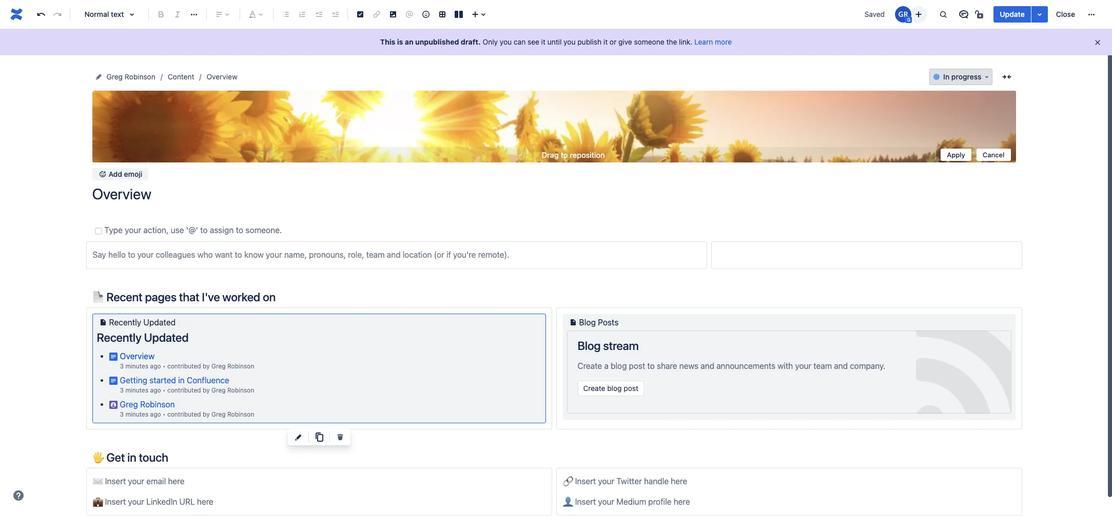 Task type: locate. For each thing, give the bounding box(es) containing it.
minutes inside getting started in confluence 3 minutes ago • contributed by greg robinson
[[125, 387, 148, 395]]

0 vertical spatial by
[[203, 363, 210, 370]]

0 vertical spatial •
[[163, 363, 166, 370]]

ago inside overview 3 minutes ago • contributed by greg robinson
[[150, 363, 161, 370]]

overview link
[[207, 71, 237, 83], [120, 352, 155, 361]]

it right see at the left of page
[[541, 37, 546, 46]]

0 horizontal spatial team
[[366, 251, 385, 260]]

1 horizontal spatial overview link
[[207, 71, 237, 83]]

contributed
[[167, 363, 201, 370], [167, 387, 201, 395], [167, 411, 201, 419]]

greg
[[106, 72, 123, 81], [211, 363, 226, 370], [211, 387, 226, 395], [120, 400, 138, 409], [211, 411, 226, 419]]

recently updated image
[[97, 317, 109, 329]]

contributed inside getting started in confluence 3 minutes ago • contributed by greg robinson
[[167, 387, 201, 395]]

1 by from the top
[[203, 363, 210, 370]]

1 vertical spatial 3
[[120, 387, 124, 395]]

1 horizontal spatial you
[[564, 37, 576, 46]]

no restrictions image
[[974, 8, 987, 21]]

0 vertical spatial overview
[[207, 72, 237, 81]]

create inside button
[[583, 385, 605, 393]]

blog
[[579, 318, 596, 328], [578, 339, 601, 353]]

robinson inside overview 3 minutes ago • contributed by greg robinson
[[227, 363, 254, 370]]

colleagues
[[156, 251, 195, 260]]

1 • from the top
[[163, 363, 166, 370]]

contributed down getting started in confluence 3 minutes ago • contributed by greg robinson
[[167, 411, 201, 419]]

posts
[[598, 318, 619, 328]]

with
[[778, 362, 793, 371]]

overview link right content link
[[207, 71, 237, 83]]

mention image
[[403, 8, 416, 21]]

your right hello
[[137, 251, 154, 260]]

make page fixed-width image
[[1001, 71, 1013, 83]]

you're
[[453, 251, 476, 260]]

ago inside getting started in confluence 3 minutes ago • contributed by greg robinson
[[150, 387, 161, 395]]

add emoji image
[[98, 171, 106, 179]]

recently down recently updated image on the bottom left of page
[[97, 331, 141, 345]]

it left or
[[603, 37, 608, 46]]

say hello to your colleagues who want to know your name, pronouns, role, team and location (or if you're remote).
[[93, 251, 509, 260]]

greg inside overview 3 minutes ago • contributed by greg robinson
[[211, 363, 226, 370]]

1 vertical spatial create
[[583, 385, 605, 393]]

contributed down getting started in confluence link in the left bottom of the page
[[167, 387, 201, 395]]

to right hello
[[128, 251, 135, 260]]

only
[[483, 37, 498, 46]]

bullet list ⌘⇧8 image
[[280, 8, 292, 21]]

see
[[528, 37, 539, 46]]

recently down recent at the left
[[109, 318, 141, 328]]

blog posts image
[[567, 317, 579, 329]]

dismiss image
[[1094, 38, 1102, 47]]

apply button
[[941, 149, 971, 161]]

can
[[514, 37, 526, 46]]

this is an unpublished draft. only you can see it until you publish it or give someone the link. learn more
[[380, 37, 732, 46]]

numbered list ⌘⇧7 image
[[296, 8, 308, 21]]

post
[[629, 362, 645, 371], [624, 385, 638, 393]]

by
[[203, 363, 210, 370], [203, 387, 210, 395], [203, 411, 210, 419]]

your right the know
[[266, 251, 282, 260]]

greg robinson link for greg robinson
[[211, 411, 254, 419]]

it
[[541, 37, 546, 46], [603, 37, 608, 46]]

1 horizontal spatial overview
[[207, 72, 237, 81]]

in right get
[[127, 451, 136, 465]]

and left location
[[387, 251, 401, 260]]

overview up getting
[[120, 352, 155, 361]]

greg robinson link for getting started in confluence
[[211, 387, 254, 395]]

2 contributed from the top
[[167, 387, 201, 395]]

updated
[[143, 318, 176, 328], [144, 331, 189, 345]]

started
[[149, 376, 176, 385]]

3 by from the top
[[203, 411, 210, 419]]

update
[[1000, 10, 1025, 18]]

blog down a
[[607, 385, 622, 393]]

add image, video, or file image
[[387, 8, 399, 21]]

0 horizontal spatial you
[[500, 37, 512, 46]]

1 vertical spatial minutes
[[125, 387, 148, 395]]

🖐
[[92, 451, 104, 465]]

1 3 from the top
[[120, 363, 124, 370]]

0 vertical spatial blog
[[579, 318, 596, 328]]

overview
[[207, 72, 237, 81], [120, 352, 155, 361]]

text
[[111, 10, 124, 18]]

0 vertical spatial create
[[578, 362, 602, 371]]

2 horizontal spatial and
[[834, 362, 848, 371]]

draft.
[[461, 37, 481, 46]]

and right news
[[701, 362, 714, 371]]

and
[[387, 251, 401, 260], [701, 362, 714, 371], [834, 362, 848, 371]]

2 ago from the top
[[150, 387, 161, 395]]

overview right "content"
[[207, 72, 237, 81]]

1 vertical spatial by
[[203, 387, 210, 395]]

you right until at the top
[[564, 37, 576, 46]]

content link
[[168, 71, 194, 83]]

remove image
[[334, 432, 346, 444]]

1 vertical spatial contributed
[[167, 387, 201, 395]]

overview for overview 3 minutes ago • contributed by greg robinson
[[120, 352, 155, 361]]

greg robinson link
[[106, 71, 155, 83], [211, 363, 254, 370], [211, 387, 254, 395], [120, 400, 175, 409], [211, 411, 254, 419]]

2 3 from the top
[[120, 387, 124, 395]]

create down a
[[583, 385, 605, 393]]

1 horizontal spatial in
[[178, 376, 185, 385]]

stream
[[603, 339, 639, 353]]

0 horizontal spatial in
[[127, 451, 136, 465]]

3
[[120, 363, 124, 370], [120, 387, 124, 395], [120, 411, 124, 419]]

and left company.
[[834, 362, 848, 371]]

saved
[[865, 10, 885, 18]]

confluence image
[[8, 6, 25, 23], [8, 6, 25, 23]]

greg robinson 3 minutes ago • contributed by greg robinson
[[120, 400, 254, 419]]

blog left posts
[[579, 318, 596, 328]]

recently updated
[[109, 318, 176, 328], [97, 331, 189, 345]]

is
[[397, 37, 403, 46]]

1 vertical spatial ago
[[150, 387, 161, 395]]

create
[[578, 362, 602, 371], [583, 385, 605, 393]]

drag to reposition
[[542, 150, 605, 160]]

2 vertical spatial by
[[203, 411, 210, 419]]

overview link up getting
[[120, 352, 155, 361]]

recently updated down recent at the left
[[109, 318, 176, 328]]

in inside getting started in confluence 3 minutes ago • contributed by greg robinson
[[178, 376, 185, 385]]

want
[[215, 251, 233, 260]]

table image
[[436, 8, 449, 21]]

add
[[109, 170, 122, 179]]

✉️
[[93, 477, 105, 487]]

3 3 from the top
[[120, 411, 124, 419]]

learn
[[694, 37, 713, 46]]

robinson inside getting started in confluence 3 minutes ago • contributed by greg robinson
[[227, 387, 254, 395]]

your right with
[[795, 362, 811, 371]]

name,
[[284, 251, 307, 260]]

blog right a
[[611, 362, 627, 371]]

1 horizontal spatial and
[[701, 362, 714, 371]]

an
[[405, 37, 413, 46]]

2 vertical spatial contributed
[[167, 411, 201, 419]]

1 vertical spatial •
[[163, 387, 166, 395]]

1 minutes from the top
[[125, 363, 148, 370]]

overview inside overview 3 minutes ago • contributed by greg robinson
[[120, 352, 155, 361]]

team
[[366, 251, 385, 260], [814, 362, 832, 371]]

blog
[[611, 362, 627, 371], [607, 385, 622, 393]]

📄 recent pages that i've worked on
[[92, 290, 276, 304]]

you left can
[[500, 37, 512, 46]]

overview for overview
[[207, 72, 237, 81]]

more image
[[1085, 8, 1098, 21]]

3 ago from the top
[[150, 411, 161, 419]]

role,
[[348, 251, 364, 260]]

2 minutes from the top
[[125, 387, 148, 395]]

contributed inside greg robinson 3 minutes ago • contributed by greg robinson
[[167, 411, 201, 419]]

someone
[[634, 37, 664, 46]]

blog posts
[[579, 318, 619, 328]]

reposition
[[570, 150, 605, 160]]

0 vertical spatial in
[[178, 376, 185, 385]]

updated up overview 3 minutes ago • contributed by greg robinson
[[144, 331, 189, 345]]

0 horizontal spatial overview
[[120, 352, 155, 361]]

0 vertical spatial minutes
[[125, 363, 148, 370]]

greg robinson link for overview
[[211, 363, 254, 370]]

1 ago from the top
[[150, 363, 161, 370]]

0 vertical spatial contributed
[[167, 363, 201, 370]]

recently
[[109, 318, 141, 328], [97, 331, 141, 345]]

2 vertical spatial minutes
[[125, 411, 148, 419]]

action item image
[[354, 8, 366, 21]]

0 vertical spatial team
[[366, 251, 385, 260]]

3 minutes from the top
[[125, 411, 148, 419]]

2 vertical spatial ago
[[150, 411, 161, 419]]

learn more link
[[694, 37, 732, 46]]

team right with
[[814, 362, 832, 371]]

greg robinson
[[106, 72, 155, 81]]

say
[[93, 251, 106, 260]]

in right the started
[[178, 376, 185, 385]]

contributed inside overview 3 minutes ago • contributed by greg robinson
[[167, 363, 201, 370]]

3 • from the top
[[163, 411, 166, 419]]

create left a
[[578, 362, 602, 371]]

to left share
[[647, 362, 655, 371]]

1 vertical spatial recently updated
[[97, 331, 189, 345]]

0 horizontal spatial overview link
[[120, 352, 155, 361]]

create blog post button
[[578, 381, 644, 397]]

1 horizontal spatial it
[[603, 37, 608, 46]]

1 vertical spatial blog
[[578, 339, 601, 353]]

0 vertical spatial ago
[[150, 363, 161, 370]]

by inside greg robinson 3 minutes ago • contributed by greg robinson
[[203, 411, 210, 419]]

location
[[403, 251, 432, 260]]

0 vertical spatial recently updated
[[109, 318, 176, 328]]

2 by from the top
[[203, 387, 210, 395]]

1 vertical spatial in
[[127, 451, 136, 465]]

1 vertical spatial overview
[[120, 352, 155, 361]]

team right role,
[[366, 251, 385, 260]]

0 vertical spatial 3
[[120, 363, 124, 370]]

updated down pages at the left of the page
[[143, 318, 176, 328]]

the
[[666, 37, 677, 46]]

pages
[[145, 290, 177, 304]]

3 inside getting started in confluence 3 minutes ago • contributed by greg robinson
[[120, 387, 124, 395]]

0 horizontal spatial it
[[541, 37, 546, 46]]

2 vertical spatial 3
[[120, 411, 124, 419]]

recently updated down recently updated image on the bottom left of page
[[97, 331, 189, 345]]

getting started in confluence link
[[120, 376, 229, 385]]

2 vertical spatial •
[[163, 411, 166, 419]]

worked
[[222, 290, 260, 304]]

blog down blog posts
[[578, 339, 601, 353]]

company.
[[850, 362, 885, 371]]

1 vertical spatial blog
[[607, 385, 622, 393]]

0 vertical spatial recently
[[109, 318, 141, 328]]

contributed up getting started in confluence link in the left bottom of the page
[[167, 363, 201, 370]]

0 vertical spatial updated
[[143, 318, 176, 328]]

3 contributed from the top
[[167, 411, 201, 419]]

to right want
[[235, 251, 242, 260]]

1 contributed from the top
[[167, 363, 201, 370]]

1 horizontal spatial team
[[814, 362, 832, 371]]

2 • from the top
[[163, 387, 166, 395]]

share
[[657, 362, 677, 371]]

publish
[[578, 37, 602, 46]]

in
[[178, 376, 185, 385], [127, 451, 136, 465]]

Main content area, start typing to enter text. text field
[[86, 224, 1022, 517]]

1 vertical spatial post
[[624, 385, 638, 393]]

getting
[[120, 376, 147, 385]]

normal text button
[[74, 3, 144, 26]]



Task type: vqa. For each thing, say whether or not it's contained in the screenshot.
Competitive analysis
no



Task type: describe. For each thing, give the bounding box(es) containing it.
layouts image
[[453, 8, 465, 21]]

greg robinson image
[[895, 6, 912, 23]]

post inside button
[[624, 385, 638, 393]]

a
[[604, 362, 609, 371]]

Give this page a title text field
[[92, 186, 1016, 203]]

by inside getting started in confluence 3 minutes ago • contributed by greg robinson
[[203, 387, 210, 395]]

adjust update settings image
[[1033, 8, 1046, 21]]

hello
[[108, 251, 126, 260]]

in for started
[[178, 376, 185, 385]]

copy image
[[313, 432, 325, 444]]

on
[[263, 290, 276, 304]]

that
[[179, 290, 199, 304]]

minutes inside greg robinson 3 minutes ago • contributed by greg robinson
[[125, 411, 148, 419]]

invite to edit image
[[913, 8, 925, 20]]

1 you from the left
[[500, 37, 512, 46]]

normal
[[84, 10, 109, 18]]

blog inside button
[[607, 385, 622, 393]]

📄
[[92, 290, 104, 304]]

getting started in confluence 3 minutes ago • contributed by greg robinson
[[120, 376, 254, 395]]

link image
[[371, 8, 383, 21]]

find and replace image
[[937, 8, 950, 21]]

2 horizontal spatial your
[[795, 362, 811, 371]]

1 vertical spatial team
[[814, 362, 832, 371]]

create for create blog post
[[583, 385, 605, 393]]

indent tab image
[[329, 8, 341, 21]]

blog for blog posts
[[579, 318, 596, 328]]

know
[[244, 251, 264, 260]]

minutes inside overview 3 minutes ago • contributed by greg robinson
[[125, 363, 148, 370]]

👤
[[563, 498, 575, 507]]

0 vertical spatial overview link
[[207, 71, 237, 83]]

cancel button
[[977, 149, 1011, 161]]

close
[[1056, 10, 1075, 18]]

this
[[380, 37, 395, 46]]

add emoji button
[[92, 168, 148, 181]]

1 it from the left
[[541, 37, 546, 46]]

or
[[610, 37, 617, 46]]

blog for blog stream
[[578, 339, 601, 353]]

in for get
[[127, 451, 136, 465]]

to right drag
[[561, 150, 568, 160]]

drag
[[542, 150, 559, 160]]

update button
[[994, 6, 1031, 23]]

by inside overview 3 minutes ago • contributed by greg robinson
[[203, 363, 210, 370]]

content
[[168, 72, 194, 81]]

0 vertical spatial blog
[[611, 362, 627, 371]]

remote).
[[478, 251, 509, 260]]

0 vertical spatial post
[[629, 362, 645, 371]]

• inside greg robinson 3 minutes ago • contributed by greg robinson
[[163, 411, 166, 419]]

0 horizontal spatial your
[[137, 251, 154, 260]]

🔗
[[563, 477, 575, 487]]

outdent ⇧tab image
[[313, 8, 325, 21]]

greg inside getting started in confluence 3 minutes ago • contributed by greg robinson
[[211, 387, 226, 395]]

emoji
[[124, 170, 142, 179]]

create blog post
[[583, 385, 638, 393]]

add emoji
[[109, 170, 142, 179]]

if
[[446, 251, 451, 260]]

1 vertical spatial recently
[[97, 331, 141, 345]]

more formatting image
[[188, 8, 200, 21]]

close button
[[1050, 6, 1081, 23]]

unpublished
[[415, 37, 459, 46]]

0 horizontal spatial and
[[387, 251, 401, 260]]

announcements
[[716, 362, 776, 371]]

recent
[[106, 290, 142, 304]]

overview 3 minutes ago • contributed by greg robinson
[[120, 352, 254, 370]]

get
[[106, 451, 125, 465]]

1 vertical spatial updated
[[144, 331, 189, 345]]

pronouns,
[[309, 251, 346, 260]]

2 it from the left
[[603, 37, 608, 46]]

help image
[[12, 490, 25, 502]]

blog stream
[[578, 339, 639, 353]]

confluence
[[187, 376, 229, 385]]

link.
[[679, 37, 692, 46]]

give
[[618, 37, 632, 46]]

1 vertical spatial overview link
[[120, 352, 155, 361]]

• inside getting started in confluence 3 minutes ago • contributed by greg robinson
[[163, 387, 166, 395]]

redo ⌘⇧z image
[[51, 8, 64, 21]]

(or
[[434, 251, 444, 260]]

normal text
[[84, 10, 124, 18]]

more
[[715, 37, 732, 46]]

edit image
[[292, 432, 304, 444]]

until
[[547, 37, 562, 46]]

apply
[[947, 151, 965, 159]]

create a blog post to share news and announcements with your team and company.
[[578, 362, 885, 371]]

emoji image
[[420, 8, 432, 21]]

undo ⌘z image
[[35, 8, 47, 21]]

i've
[[202, 290, 220, 304]]

touch
[[139, 451, 168, 465]]

who
[[197, 251, 213, 260]]

move this page image
[[94, 73, 102, 81]]

1 horizontal spatial your
[[266, 251, 282, 260]]

news
[[679, 362, 699, 371]]

create for create a blog post to share news and announcements with your team and company.
[[578, 362, 602, 371]]

2 you from the left
[[564, 37, 576, 46]]

• inside overview 3 minutes ago • contributed by greg robinson
[[163, 363, 166, 370]]

italic ⌘i image
[[171, 8, 184, 21]]

bold ⌘b image
[[155, 8, 167, 21]]

cancel
[[983, 151, 1005, 159]]

💼
[[93, 498, 105, 507]]

3 inside greg robinson 3 minutes ago • contributed by greg robinson
[[120, 411, 124, 419]]

🖐 get in touch
[[92, 451, 168, 465]]

comment icon image
[[958, 8, 970, 21]]

3 inside overview 3 minutes ago • contributed by greg robinson
[[120, 363, 124, 370]]

ago inside greg robinson 3 minutes ago • contributed by greg robinson
[[150, 411, 161, 419]]



